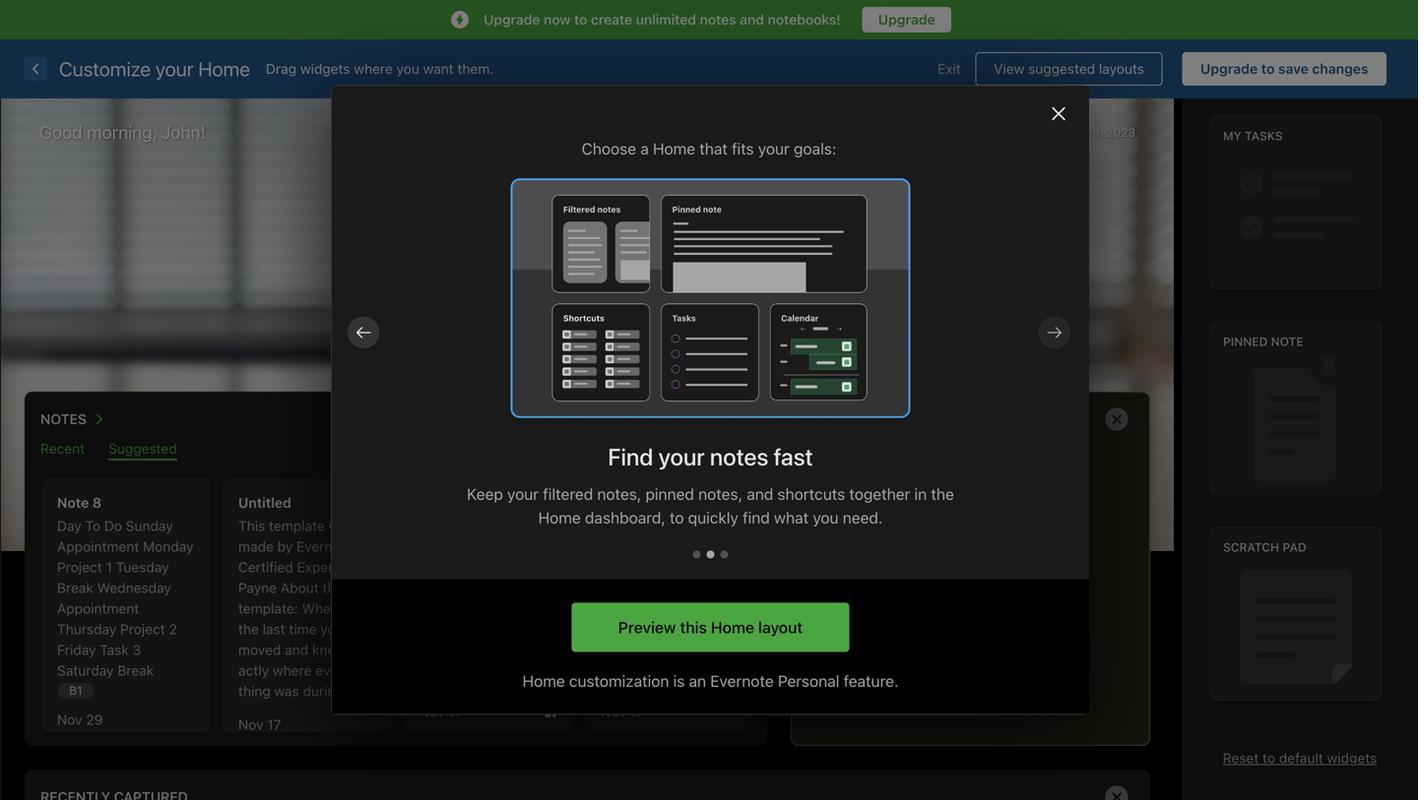 Task type: vqa. For each thing, say whether or not it's contained in the screenshot.
My
yes



Task type: describe. For each thing, give the bounding box(es) containing it.
cancel image
[[1045, 100, 1073, 128]]

notes inside find your notes fast 'tab panel'
[[710, 443, 769, 471]]

to inside button
[[1261, 61, 1275, 77]]

choose
[[582, 139, 636, 158]]

0 vertical spatial notes
[[700, 11, 736, 28]]

upgrade button
[[863, 7, 951, 33]]

morning,
[[87, 122, 157, 143]]

an
[[689, 672, 706, 691]]

preview
[[618, 619, 676, 637]]

quickly
[[688, 509, 739, 528]]

my tasks
[[1223, 129, 1283, 143]]

reset to default widgets button
[[1223, 751, 1377, 767]]

2023
[[1107, 126, 1136, 139]]

upgrade for upgrade now to create unlimited notes and notebooks!
[[484, 11, 540, 28]]

layout
[[758, 619, 803, 637]]

remove image
[[1097, 400, 1137, 439]]

exit
[[938, 61, 961, 77]]

view
[[994, 61, 1025, 77]]

your for notes
[[659, 443, 705, 471]]

home for preview
[[711, 619, 754, 637]]

19,
[[1087, 126, 1103, 139]]

home customization is an evernote personal feature.
[[523, 672, 899, 691]]

fast
[[774, 443, 813, 471]]

and for shortcuts
[[747, 485, 773, 504]]

december
[[1020, 126, 1084, 139]]

evernote
[[710, 672, 774, 691]]

home left customization
[[523, 672, 565, 691]]

that
[[700, 139, 728, 158]]

tasks
[[1245, 129, 1283, 143]]

your right fits
[[758, 139, 790, 158]]

0 vertical spatial widgets
[[300, 61, 350, 77]]

upgrade for upgrade
[[878, 11, 936, 28]]

1 horizontal spatial pad
[[1283, 541, 1307, 554]]

where
[[354, 61, 393, 77]]

changes
[[1312, 61, 1369, 77]]

in
[[915, 485, 927, 504]]

pinned note
[[1223, 335, 1304, 348]]

them.
[[457, 61, 494, 77]]

good morning, john!
[[39, 122, 206, 143]]

reset to default widgets
[[1223, 751, 1377, 767]]

and for notebooks!
[[740, 11, 764, 28]]

reset
[[1223, 751, 1259, 767]]

try calendar feature for free element
[[332, 86, 1089, 580]]

find your notes fast tab panel
[[332, 86, 1089, 530]]

previous slide image
[[352, 321, 375, 345]]

edit widget title image
[[912, 412, 927, 427]]

0 vertical spatial remove image
[[714, 400, 753, 439]]

want
[[423, 61, 454, 77]]

1 horizontal spatial widgets
[[1327, 751, 1377, 767]]

notebooks!
[[768, 11, 841, 28]]

what
[[774, 509, 809, 528]]

shortcuts
[[778, 485, 845, 504]]

tuesday, december 19, 2023
[[960, 126, 1136, 139]]

0 vertical spatial scratch pad
[[808, 412, 903, 428]]

2 notes, from the left
[[698, 485, 743, 504]]

filtered
[[543, 485, 593, 504]]

to right now
[[574, 11, 587, 28]]

save
[[1278, 61, 1309, 77]]

view suggested layouts
[[994, 61, 1144, 77]]

customize your home
[[59, 57, 250, 80]]

tuesday,
[[960, 126, 1017, 139]]

upgrade to save changes button
[[1182, 52, 1387, 86]]

upgrade to save changes
[[1201, 61, 1369, 77]]

note
[[1271, 335, 1304, 348]]

exit button
[[923, 52, 976, 86]]

upgrade for upgrade to save changes
[[1201, 61, 1258, 77]]



Task type: locate. For each thing, give the bounding box(es) containing it.
create
[[591, 11, 632, 28]]

find your notes fast
[[608, 443, 813, 471]]

0 horizontal spatial widgets
[[300, 61, 350, 77]]

home for choose
[[653, 139, 695, 158]]

this
[[680, 619, 707, 637]]

and
[[740, 11, 764, 28], [747, 485, 773, 504]]

feature.
[[844, 672, 899, 691]]

goals:
[[794, 139, 837, 158]]

personal
[[778, 672, 840, 691]]

0 horizontal spatial notes,
[[597, 485, 642, 504]]

scratch
[[808, 412, 872, 428], [1223, 541, 1280, 554]]

choose a home that fits your goals:
[[582, 139, 837, 158]]

my
[[1223, 129, 1242, 143]]

preview this home layout button
[[572, 603, 850, 653]]

keep your filtered notes, pinned notes, and shortcuts together in the home dashboard, to quickly find what you need.
[[467, 485, 954, 528]]

1 vertical spatial you
[[813, 509, 839, 528]]

a
[[640, 139, 649, 158]]

need.
[[843, 509, 883, 528]]

0 horizontal spatial you
[[397, 61, 419, 77]]

0 horizontal spatial pad
[[876, 412, 903, 428]]

0 horizontal spatial remove image
[[714, 400, 753, 439]]

0 vertical spatial pad
[[876, 412, 903, 428]]

layouts
[[1099, 61, 1144, 77]]

together
[[849, 485, 910, 504]]

1 vertical spatial remove image
[[1097, 778, 1137, 801]]

1 vertical spatial scratch pad
[[1223, 541, 1307, 554]]

good
[[39, 122, 83, 143]]

0 horizontal spatial scratch
[[808, 412, 872, 428]]

home down 'filtered'
[[538, 509, 581, 528]]

1 horizontal spatial you
[[813, 509, 839, 528]]

1 horizontal spatial scratch pad
[[1223, 541, 1307, 554]]

widgets right default
[[1327, 751, 1377, 767]]

pinned
[[1223, 335, 1268, 348]]

remove image
[[714, 400, 753, 439], [1097, 778, 1137, 801]]

choose slide to display tab list
[[693, 530, 728, 580]]

notes,
[[597, 485, 642, 504], [698, 485, 743, 504]]

now
[[544, 11, 571, 28]]

scratch pad
[[808, 412, 903, 428], [1223, 541, 1307, 554]]

unlimited
[[636, 11, 696, 28]]

and up find
[[747, 485, 773, 504]]

to inside keep your filtered notes, pinned notes, and shortcuts together in the home dashboard, to quickly find what you need.
[[670, 509, 684, 528]]

upgrade up exit 'button'
[[878, 11, 936, 28]]

and inside keep your filtered notes, pinned notes, and shortcuts together in the home dashboard, to quickly find what you need.
[[747, 485, 773, 504]]

you inside keep your filtered notes, pinned notes, and shortcuts together in the home dashboard, to quickly find what you need.
[[813, 509, 839, 528]]

view suggested layouts button
[[976, 52, 1163, 86]]

1 notes, from the left
[[597, 485, 642, 504]]

keep
[[467, 485, 503, 504]]

home inside button
[[711, 619, 754, 637]]

find
[[743, 509, 770, 528]]

john!
[[162, 122, 206, 143]]

customize
[[59, 57, 151, 80]]

home right a
[[653, 139, 695, 158]]

pinned
[[646, 485, 694, 504]]

widgets
[[300, 61, 350, 77], [1327, 751, 1377, 767]]

notes, up quickly
[[698, 485, 743, 504]]

notes
[[700, 11, 736, 28], [710, 443, 769, 471]]

home left drag
[[198, 57, 250, 80]]

your for filtered
[[507, 485, 539, 504]]

home for customize
[[198, 57, 250, 80]]

pad inside button
[[876, 412, 903, 428]]

you
[[397, 61, 419, 77], [813, 509, 839, 528]]

1 horizontal spatial notes,
[[698, 485, 743, 504]]

1 horizontal spatial upgrade
[[878, 11, 936, 28]]

0 horizontal spatial scratch pad
[[808, 412, 903, 428]]

pad
[[876, 412, 903, 428], [1283, 541, 1307, 554]]

1 horizontal spatial remove image
[[1097, 778, 1137, 801]]

find
[[608, 443, 653, 471]]

your
[[156, 57, 194, 80], [758, 139, 790, 158], [659, 443, 705, 471], [507, 485, 539, 504]]

1 vertical spatial scratch
[[1223, 541, 1280, 554]]

home right this
[[711, 619, 754, 637]]

1 vertical spatial pad
[[1283, 541, 1307, 554]]

1 vertical spatial notes
[[710, 443, 769, 471]]

drag widgets where you want them.
[[266, 61, 494, 77]]

upgrade left the save
[[1201, 61, 1258, 77]]

1 vertical spatial and
[[747, 485, 773, 504]]

the
[[931, 485, 954, 504]]

fits
[[732, 139, 754, 158]]

0 horizontal spatial upgrade
[[484, 11, 540, 28]]

is
[[673, 672, 685, 691]]

scratch inside scratch pad button
[[808, 412, 872, 428]]

default
[[1279, 751, 1324, 767]]

upgrade now to create unlimited notes and notebooks!
[[484, 11, 841, 28]]

scratch pad button
[[808, 407, 903, 432]]

to
[[574, 11, 587, 28], [1261, 61, 1275, 77], [670, 509, 684, 528], [1263, 751, 1276, 767]]

your right keep
[[507, 485, 539, 504]]

next slide image
[[1043, 321, 1067, 345]]

suggested
[[1028, 61, 1095, 77]]

your up pinned in the left bottom of the page
[[659, 443, 705, 471]]

2 horizontal spatial upgrade
[[1201, 61, 1258, 77]]

to right reset
[[1263, 751, 1276, 767]]

widgets right drag
[[300, 61, 350, 77]]

and left notebooks!
[[740, 11, 764, 28]]

your inside keep your filtered notes, pinned notes, and shortcuts together in the home dashboard, to quickly find what you need.
[[507, 485, 539, 504]]

0 vertical spatial you
[[397, 61, 419, 77]]

0 vertical spatial scratch
[[808, 412, 872, 428]]

you left want
[[397, 61, 419, 77]]

home
[[198, 57, 250, 80], [653, 139, 695, 158], [538, 509, 581, 528], [711, 619, 754, 637], [523, 672, 565, 691]]

upgrade left now
[[484, 11, 540, 28]]

1 vertical spatial widgets
[[1327, 751, 1377, 767]]

to left the save
[[1261, 61, 1275, 77]]

notes right unlimited
[[700, 11, 736, 28]]

preview this home layout
[[618, 619, 803, 637]]

notes, up dashboard, at the left
[[597, 485, 642, 504]]

0 vertical spatial and
[[740, 11, 764, 28]]

to down pinned in the left bottom of the page
[[670, 509, 684, 528]]

customization
[[569, 672, 669, 691]]

your up john!
[[156, 57, 194, 80]]

upgrade
[[484, 11, 540, 28], [878, 11, 936, 28], [1201, 61, 1258, 77]]

dashboard,
[[585, 509, 666, 528]]

1 horizontal spatial scratch
[[1223, 541, 1280, 554]]

your for home
[[156, 57, 194, 80]]

drag
[[266, 61, 297, 77]]

notes left fast
[[710, 443, 769, 471]]

you down "shortcuts"
[[813, 509, 839, 528]]

home inside keep your filtered notes, pinned notes, and shortcuts together in the home dashboard, to quickly find what you need.
[[538, 509, 581, 528]]



